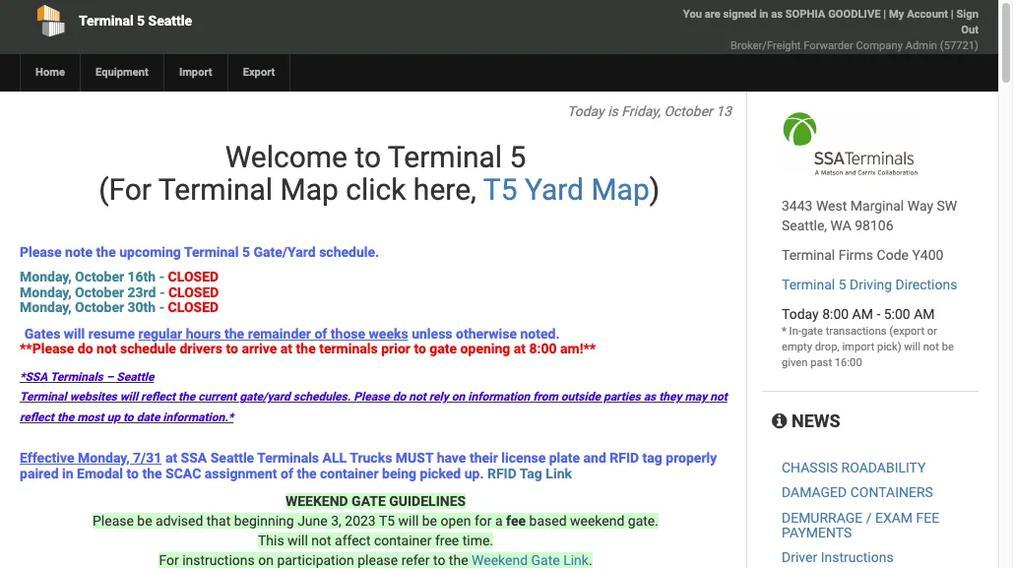 Task type: vqa. For each thing, say whether or not it's contained in the screenshot.
tideworks
no



Task type: locate. For each thing, give the bounding box(es) containing it.
please down emodal
[[93, 513, 134, 529]]

t5 left yard
[[484, 172, 518, 207]]

1 horizontal spatial do
[[393, 391, 406, 404]]

gate inside gates will resume regular hours the remainder of those weeks unless otherwise noted. **please do not schedule drivers to arrive at the terminals prior to gate opening at 8:00 am!**
[[430, 341, 457, 357]]

- right '30th'
[[159, 300, 165, 315]]

picked
[[420, 466, 461, 481]]

1 vertical spatial in
[[62, 466, 73, 481]]

on right the rely
[[452, 391, 465, 404]]

chassis
[[782, 460, 839, 476]]

0 vertical spatial today
[[567, 103, 605, 119]]

seattle right "ssa"
[[211, 450, 254, 466]]

at right opening
[[514, 341, 526, 357]]

*
[[782, 325, 787, 338]]

0 vertical spatial on
[[452, 391, 465, 404]]

1 horizontal spatial t5
[[484, 172, 518, 207]]

0 horizontal spatial today
[[567, 103, 605, 119]]

terminals
[[50, 371, 103, 385], [257, 450, 319, 466]]

1 horizontal spatial on
[[452, 391, 465, 404]]

0 horizontal spatial rfid
[[488, 466, 517, 481]]

0 vertical spatial container
[[320, 466, 379, 481]]

to inside weekend gate guidelines please be advised that beginning june 3, 2023 t5 will be open for a fee based weekend gate. this will not affect container free time. for instructions on participation please refer to the weekend gate link .
[[433, 553, 446, 568]]

beginning
[[234, 513, 294, 529]]

0 vertical spatial t5
[[484, 172, 518, 207]]

to right prior
[[414, 341, 426, 357]]

not inside weekend gate guidelines please be advised that beginning june 3, 2023 t5 will be open for a fee based weekend gate. this will not affect container free time. for instructions on participation please refer to the weekend gate link .
[[312, 533, 332, 549]]

reflect down *ssa on the left of page
[[20, 410, 54, 424]]

october
[[664, 103, 713, 119], [75, 269, 124, 285], [75, 285, 124, 300], [75, 300, 124, 315]]

| left my
[[884, 8, 887, 21]]

1 vertical spatial link
[[564, 553, 589, 568]]

1 horizontal spatial as
[[772, 8, 783, 21]]

7/31
[[133, 450, 162, 466]]

0 horizontal spatial on
[[258, 553, 274, 568]]

code
[[877, 247, 909, 263]]

t5 right 2023
[[379, 513, 395, 529]]

do inside gates will resume regular hours the remainder of those weeks unless otherwise noted. **please do not schedule drivers to arrive at the terminals prior to gate opening at 8:00 am!**
[[78, 341, 93, 357]]

0 vertical spatial please
[[20, 244, 62, 260]]

0 vertical spatial seattle
[[148, 13, 192, 29]]

as inside you are signed in as sophia goodlive | my account | sign out broker/freight forwarder company admin (57721)
[[772, 8, 783, 21]]

please
[[358, 553, 398, 568]]

1 vertical spatial container
[[374, 533, 432, 549]]

1 horizontal spatial in
[[760, 8, 769, 21]]

will right the gates
[[64, 326, 85, 341]]

1 horizontal spatial |
[[952, 8, 954, 21]]

0 vertical spatial gate
[[802, 325, 824, 338]]

seattle inside at ssa seattle terminals all trucks must have their license plate and rfid tag properly paired in emodal to the scac assignment of the container being picked up.
[[211, 450, 254, 466]]

1 horizontal spatial today
[[782, 306, 819, 322]]

paired
[[20, 466, 59, 481]]

terminal 5 driving directions
[[782, 277, 958, 293]]

in right the paired
[[62, 466, 73, 481]]

| left sign
[[952, 8, 954, 21]]

today for today is friday, october 13
[[567, 103, 605, 119]]

rfid right the up.
[[488, 466, 517, 481]]

do left the rely
[[393, 391, 406, 404]]

am up or
[[915, 306, 936, 322]]

remainder
[[248, 326, 311, 341]]

0 horizontal spatial as
[[644, 391, 656, 404]]

1 horizontal spatial gate
[[802, 325, 824, 338]]

1 horizontal spatial am
[[915, 306, 936, 322]]

0 horizontal spatial 8:00
[[530, 341, 557, 357]]

at ssa seattle terminals all trucks must have their license plate and rfid tag properly paired in emodal to the scac assignment of the container being picked up.
[[20, 450, 718, 481]]

seattle right –
[[117, 371, 154, 385]]

gate up drop,
[[802, 325, 824, 338]]

rfid inside at ssa seattle terminals all trucks must have their license plate and rfid tag properly paired in emodal to the scac assignment of the container being picked up.
[[610, 450, 640, 466]]

t5 inside weekend gate guidelines please be advised that beginning june 3, 2023 t5 will be open for a fee based weekend gate. this will not affect container free time. for instructions on participation please refer to the weekend gate link .
[[379, 513, 395, 529]]

rfid
[[610, 450, 640, 466], [488, 466, 517, 481]]

container inside weekend gate guidelines please be advised that beginning june 3, 2023 t5 will be open for a fee based weekend gate. this will not affect container free time. for instructions on participation please refer to the weekend gate link .
[[374, 533, 432, 549]]

0 vertical spatial in
[[760, 8, 769, 21]]

–
[[106, 371, 114, 385]]

on
[[452, 391, 465, 404], [258, 553, 274, 568]]

0 horizontal spatial t5
[[379, 513, 395, 529]]

2 horizontal spatial be
[[943, 341, 955, 354]]

those
[[331, 326, 366, 341]]

5 left driving
[[839, 277, 847, 293]]

as left sophia
[[772, 8, 783, 21]]

weekend
[[472, 553, 528, 568]]

the down free
[[449, 553, 469, 568]]

5:00
[[885, 306, 911, 322]]

being
[[382, 466, 417, 481]]

as left the they
[[644, 391, 656, 404]]

map right yard
[[592, 172, 650, 207]]

at left "ssa"
[[165, 450, 177, 466]]

terminals up 'websites'
[[50, 371, 103, 385]]

info circle image
[[772, 413, 788, 431]]

not up –
[[97, 341, 117, 357]]

link right tag
[[546, 466, 572, 481]]

0 horizontal spatial at
[[165, 450, 177, 466]]

today
[[567, 103, 605, 119], [782, 306, 819, 322]]

0 horizontal spatial reflect
[[20, 410, 54, 424]]

t5
[[484, 172, 518, 207], [379, 513, 395, 529]]

directions
[[896, 277, 958, 293]]

0 horizontal spatial be
[[137, 513, 152, 529]]

1 vertical spatial terminals
[[257, 450, 319, 466]]

.
[[589, 553, 593, 568]]

on down this
[[258, 553, 274, 568]]

october down note
[[75, 269, 124, 285]]

assignment
[[205, 466, 277, 481]]

the
[[96, 244, 116, 260], [225, 326, 245, 341], [296, 341, 316, 357], [178, 391, 195, 404], [57, 410, 74, 424], [142, 466, 162, 481], [297, 466, 317, 481], [449, 553, 469, 568]]

1 horizontal spatial of
[[315, 326, 327, 341]]

schedule.
[[319, 244, 379, 260]]

out
[[962, 24, 979, 36]]

today is friday, october 13
[[567, 103, 732, 119]]

0 horizontal spatial please
[[20, 244, 62, 260]]

rfid left tag
[[610, 450, 640, 466]]

at right arrive
[[281, 341, 293, 357]]

1 horizontal spatial please
[[93, 513, 134, 529]]

the left scac
[[142, 466, 162, 481]]

1 vertical spatial 8:00
[[530, 341, 557, 357]]

0 horizontal spatial terminals
[[50, 371, 103, 385]]

0 horizontal spatial in
[[62, 466, 73, 481]]

may
[[685, 391, 708, 404]]

2 horizontal spatial please
[[354, 391, 390, 404]]

emodal
[[77, 466, 123, 481]]

arrive
[[242, 341, 277, 357]]

will down (export
[[905, 341, 921, 354]]

will
[[64, 326, 85, 341], [905, 341, 921, 354], [120, 391, 138, 404], [399, 513, 419, 529], [288, 533, 308, 549]]

to down free
[[433, 553, 446, 568]]

scac
[[166, 466, 201, 481]]

5 right here,
[[510, 140, 527, 174]]

gates
[[24, 326, 60, 341]]

not right may
[[711, 391, 728, 404]]

1 vertical spatial of
[[281, 466, 294, 481]]

company
[[857, 39, 903, 52]]

yard
[[525, 172, 584, 207]]

0 vertical spatial of
[[315, 326, 327, 341]]

effective
[[20, 450, 74, 466]]

please right schedules.
[[354, 391, 390, 404]]

regular
[[138, 326, 182, 341]]

|
[[884, 8, 887, 21], [952, 8, 954, 21]]

the inside weekend gate guidelines please be advised that beginning june 3, 2023 t5 will be open for a fee based weekend gate. this will not affect container free time. for instructions on participation please refer to the weekend gate link .
[[449, 553, 469, 568]]

0 vertical spatial as
[[772, 8, 783, 21]]

october left 13
[[664, 103, 713, 119]]

broker/freight
[[731, 39, 802, 52]]

1 | from the left
[[884, 8, 887, 21]]

2 map from the left
[[592, 172, 650, 207]]

be left the advised
[[137, 513, 152, 529]]

of inside at ssa seattle terminals all trucks must have their license plate and rfid tag properly paired in emodal to the scac assignment of the container being picked up.
[[281, 466, 294, 481]]

terminals inside at ssa seattle terminals all trucks must have their license plate and rfid tag properly paired in emodal to the scac assignment of the container being picked up.
[[257, 450, 319, 466]]

of left those
[[315, 326, 327, 341]]

hours
[[186, 326, 221, 341]]

to right up
[[123, 410, 134, 424]]

0 horizontal spatial |
[[884, 8, 887, 21]]

time.
[[463, 533, 494, 549]]

2023
[[345, 513, 376, 529]]

to right welcome
[[355, 140, 381, 174]]

drivers
[[180, 341, 223, 357]]

y400
[[913, 247, 944, 263]]

0 horizontal spatial of
[[281, 466, 294, 481]]

of
[[315, 326, 327, 341], [281, 466, 294, 481]]

seattle up the 'import'
[[148, 13, 192, 29]]

not up participation
[[312, 533, 332, 549]]

in-
[[790, 325, 802, 338]]

ssa
[[181, 450, 207, 466]]

0 vertical spatial reflect
[[141, 391, 175, 404]]

as inside *ssa terminals – seattle terminal websites will reflect the current gate/yard schedules. please do not rely on information from outside parties as they may not reflect the most up to date information.*
[[644, 391, 656, 404]]

tag
[[643, 450, 663, 466]]

in inside you are signed in as sophia goodlive | my account | sign out broker/freight forwarder company admin (57721)
[[760, 8, 769, 21]]

container inside at ssa seattle terminals all trucks must have their license plate and rfid tag properly paired in emodal to the scac assignment of the container being picked up.
[[320, 466, 379, 481]]

terminal firms code y400
[[782, 247, 944, 263]]

1 am from the left
[[853, 306, 874, 322]]

will inside gates will resume regular hours the remainder of those weeks unless otherwise noted. **please do not schedule drivers to arrive at the terminals prior to gate opening at 8:00 am!**
[[64, 326, 85, 341]]

-
[[159, 269, 165, 285], [160, 285, 165, 300], [159, 300, 165, 315], [877, 306, 881, 322]]

1 vertical spatial gate
[[430, 341, 457, 357]]

today inside 'today                                                                                                                                                                                                                                                                                                                                                                                                                                                                                                                                                                                                                                                                                                           8:00 am - 5:00 am * in-gate transactions (export or empty drop, import pick) will not be given past 16:00'
[[782, 306, 819, 322]]

reflect up date
[[141, 391, 175, 404]]

8:00 inside gates will resume regular hours the remainder of those weeks unless otherwise noted. **please do not schedule drivers to arrive at the terminals prior to gate opening at 8:00 am!**
[[530, 341, 557, 357]]

30th
[[128, 300, 156, 315]]

prior
[[381, 341, 411, 357]]

map left click
[[280, 172, 339, 207]]

export
[[243, 66, 275, 79]]

1 vertical spatial please
[[354, 391, 390, 404]]

1 vertical spatial t5
[[379, 513, 395, 529]]

will up up
[[120, 391, 138, 404]]

be right "pick)"
[[943, 341, 955, 354]]

0 horizontal spatial gate
[[430, 341, 457, 357]]

terminals left all
[[257, 450, 319, 466]]

gate/yard
[[240, 391, 290, 404]]

not down or
[[924, 341, 940, 354]]

damaged
[[782, 485, 848, 501]]

of up weekend
[[281, 466, 294, 481]]

import
[[843, 341, 875, 354]]

in right signed
[[760, 8, 769, 21]]

1 horizontal spatial reflect
[[141, 391, 175, 404]]

marginal
[[851, 198, 905, 214]]

container up refer
[[374, 533, 432, 549]]

the up information.*
[[178, 391, 195, 404]]

chassis roadability damaged containers demurrage / exam fee payments driver instructions
[[782, 460, 940, 566]]

0 horizontal spatial map
[[280, 172, 339, 207]]

gate
[[802, 325, 824, 338], [430, 341, 457, 357]]

please note the upcoming terminal 5 gate/yard schedule. monday, october 16th - closed monday, october 23rd - closed monday, october 30th - closed
[[20, 244, 379, 315]]

the right note
[[96, 244, 116, 260]]

2 | from the left
[[952, 8, 954, 21]]

2 vertical spatial seattle
[[211, 450, 254, 466]]

map
[[280, 172, 339, 207], [592, 172, 650, 207]]

0 vertical spatial terminals
[[50, 371, 103, 385]]

license
[[502, 450, 546, 466]]

0 vertical spatial do
[[78, 341, 93, 357]]

today up 'in-'
[[782, 306, 819, 322]]

0 vertical spatial 8:00
[[823, 306, 849, 322]]

- inside 'today                                                                                                                                                                                                                                                                                                                                                                                                                                                                                                                                                                                                                                                                                                           8:00 am - 5:00 am * in-gate transactions (export or empty drop, import pick) will not be given past 16:00'
[[877, 306, 881, 322]]

*ssa
[[20, 371, 48, 385]]

1 horizontal spatial rfid
[[610, 450, 640, 466]]

8:00 left "am!**"
[[530, 341, 557, 357]]

gate left opening
[[430, 341, 457, 357]]

1 vertical spatial today
[[782, 306, 819, 322]]

given
[[782, 357, 808, 369]]

1 vertical spatial seattle
[[117, 371, 154, 385]]

payments
[[782, 525, 853, 541]]

5 left gate/yard
[[242, 244, 250, 260]]

- left "5:00"
[[877, 306, 881, 322]]

firms
[[839, 247, 874, 263]]

1 vertical spatial on
[[258, 553, 274, 568]]

container up gate
[[320, 466, 379, 481]]

2 vertical spatial please
[[93, 513, 134, 529]]

june
[[298, 513, 328, 529]]

1 horizontal spatial map
[[592, 172, 650, 207]]

0 horizontal spatial do
[[78, 341, 93, 357]]

link right gate
[[564, 553, 589, 568]]

that
[[207, 513, 231, 529]]

(for
[[99, 172, 152, 207]]

seattle for at
[[211, 450, 254, 466]]

1 vertical spatial do
[[393, 391, 406, 404]]

0 horizontal spatial am
[[853, 306, 874, 322]]

am up transactions
[[853, 306, 874, 322]]

link
[[546, 466, 572, 481], [564, 553, 589, 568]]

be down guidelines
[[422, 513, 438, 529]]

(57721)
[[941, 39, 979, 52]]

link inside weekend gate guidelines please be advised that beginning june 3, 2023 t5 will be open for a fee based weekend gate. this will not affect container free time. for instructions on participation please refer to the weekend gate link .
[[564, 553, 589, 568]]

2 closed from the top
[[168, 285, 219, 300]]

today left is
[[567, 103, 605, 119]]

please left note
[[20, 244, 62, 260]]

they
[[659, 391, 682, 404]]

to right emodal
[[127, 466, 139, 481]]

of inside gates will resume regular hours the remainder of those weeks unless otherwise noted. **please do not schedule drivers to arrive at the terminals prior to gate opening at 8:00 am!**
[[315, 326, 327, 341]]

1 horizontal spatial 8:00
[[823, 306, 849, 322]]

on inside weekend gate guidelines please be advised that beginning june 3, 2023 t5 will be open for a fee based weekend gate. this will not affect container free time. for instructions on participation please refer to the weekend gate link .
[[258, 553, 274, 568]]

8:00 up transactions
[[823, 306, 849, 322]]

news
[[788, 411, 841, 432]]

1 horizontal spatial terminals
[[257, 450, 319, 466]]

3443
[[782, 198, 813, 214]]

not
[[97, 341, 117, 357], [924, 341, 940, 354], [409, 391, 426, 404], [711, 391, 728, 404], [312, 533, 332, 549]]

monday,
[[20, 269, 72, 285], [20, 285, 72, 300], [20, 300, 72, 315], [78, 450, 130, 466]]

98106
[[855, 218, 894, 234]]

5 inside welcome to terminal 5 (for terminal map click here, t5 yard map )
[[510, 140, 527, 174]]

tag
[[520, 466, 543, 481]]

do right the "**please"
[[78, 341, 93, 357]]

terminal inside 'please note the upcoming terminal 5 gate/yard schedule. monday, october 16th - closed monday, october 23rd - closed monday, october 30th - closed'
[[184, 244, 239, 260]]

october up resume
[[75, 300, 124, 315]]

1 vertical spatial as
[[644, 391, 656, 404]]



Task type: describe. For each thing, give the bounding box(es) containing it.
is
[[608, 103, 619, 119]]

at inside at ssa seattle terminals all trucks must have their license plate and rfid tag properly paired in emodal to the scac assignment of the container being picked up.
[[165, 450, 177, 466]]

terminal inside *ssa terminals – seattle terminal websites will reflect the current gate/yard schedules. please do not rely on information from outside parties as they may not reflect the most up to date information.*
[[20, 391, 67, 404]]

3 closed from the top
[[168, 300, 219, 315]]

this
[[258, 533, 284, 549]]

2 am from the left
[[915, 306, 936, 322]]

import
[[179, 66, 212, 79]]

seattle inside *ssa terminals – seattle terminal websites will reflect the current gate/yard schedules. please do not rely on information from outside parties as they may not reflect the most up to date information.*
[[117, 371, 154, 385]]

23rd
[[128, 285, 156, 300]]

weekend gate guidelines please be advised that beginning june 3, 2023 t5 will be open for a fee based weekend gate. this will not affect container free time. for instructions on participation please refer to the weekend gate link .
[[93, 494, 659, 568]]

demurrage
[[782, 510, 863, 526]]

based
[[530, 513, 567, 529]]

sw
[[937, 198, 958, 214]]

*ssa terminals – seattle terminal websites will reflect the current gate/yard schedules. please do not rely on information from outside parties as they may not reflect the most up to date information.*
[[20, 371, 728, 424]]

not inside 'today                                                                                                                                                                                                                                                                                                                                                                                                                                                                                                                                                                                                                                                                                                           8:00 am - 5:00 am * in-gate transactions (export or empty drop, import pick) will not be given past 16:00'
[[924, 341, 940, 354]]

t5 inside welcome to terminal 5 (for terminal map click here, t5 yard map )
[[484, 172, 518, 207]]

8:00 inside 'today                                                                                                                                                                                                                                                                                                                                                                                                                                                                                                                                                                                                                                                                                                           8:00 am - 5:00 am * in-gate transactions (export or empty drop, import pick) will not be given past 16:00'
[[823, 306, 849, 322]]

home link
[[20, 54, 80, 92]]

their
[[470, 450, 498, 466]]

a
[[496, 513, 503, 529]]

trucks
[[350, 450, 392, 466]]

2 horizontal spatial at
[[514, 341, 526, 357]]

will down guidelines
[[399, 513, 419, 529]]

october left 23rd
[[75, 285, 124, 300]]

/
[[867, 510, 872, 526]]

you are signed in as sophia goodlive | my account | sign out broker/freight forwarder company admin (57721)
[[684, 8, 979, 52]]

to inside welcome to terminal 5 (for terminal map click here, t5 yard map )
[[355, 140, 381, 174]]

3443 west marginal way sw seattle, wa 98106
[[782, 198, 958, 234]]

please inside 'please note the upcoming terminal 5 gate/yard schedule. monday, october 16th - closed monday, october 23rd - closed monday, october 30th - closed'
[[20, 244, 62, 260]]

the right hours
[[225, 326, 245, 341]]

opening
[[461, 341, 511, 357]]

gates will resume regular hours the remainder of those weeks unless otherwise noted. **please do not schedule drivers to arrive at the terminals prior to gate opening at 8:00 am!**
[[20, 326, 596, 357]]

affect
[[335, 533, 371, 549]]

3,
[[331, 513, 342, 529]]

)
[[650, 172, 660, 207]]

fee
[[917, 510, 940, 526]]

sophia
[[786, 8, 826, 21]]

from
[[533, 391, 558, 404]]

west
[[817, 198, 848, 214]]

roadability
[[842, 460, 927, 476]]

driver instructions link
[[782, 550, 894, 566]]

- right 23rd
[[160, 285, 165, 300]]

sign
[[957, 8, 979, 21]]

please inside weekend gate guidelines please be advised that beginning june 3, 2023 t5 will be open for a fee based weekend gate. this will not affect container free time. for instructions on participation please refer to the weekend gate link .
[[93, 513, 134, 529]]

for
[[475, 513, 492, 529]]

or
[[928, 325, 938, 338]]

note
[[65, 244, 93, 260]]

chassis roadability link
[[782, 460, 927, 476]]

seattle for terminal
[[148, 13, 192, 29]]

do inside *ssa terminals – seattle terminal websites will reflect the current gate/yard schedules. please do not rely on information from outside parties as they may not reflect the most up to date information.*
[[393, 391, 406, 404]]

advised
[[156, 513, 203, 529]]

the up weekend
[[297, 466, 317, 481]]

guidelines
[[389, 494, 466, 509]]

terminal 5 seattle image
[[782, 111, 919, 176]]

unless
[[412, 326, 453, 341]]

have
[[437, 450, 466, 466]]

instructions
[[821, 550, 894, 566]]

not inside gates will resume regular hours the remainder of those weeks unless otherwise noted. **please do not schedule drivers to arrive at the terminals prior to gate opening at 8:00 am!**
[[97, 341, 117, 357]]

terminals
[[319, 341, 378, 357]]

weekend
[[286, 494, 348, 509]]

schedules.
[[293, 391, 351, 404]]

are
[[705, 8, 721, 21]]

1 vertical spatial reflect
[[20, 410, 54, 424]]

in inside at ssa seattle terminals all trucks must have their license plate and rfid tag properly paired in emodal to the scac assignment of the container being picked up.
[[62, 466, 73, 481]]

1 horizontal spatial at
[[281, 341, 293, 357]]

1 horizontal spatial be
[[422, 513, 438, 529]]

weeks
[[369, 326, 409, 341]]

am!**
[[561, 341, 596, 357]]

for
[[159, 553, 179, 568]]

the inside 'please note the upcoming terminal 5 gate/yard schedule. monday, october 16th - closed monday, october 23rd - closed monday, october 30th - closed'
[[96, 244, 116, 260]]

5 inside 'please note the upcoming terminal 5 gate/yard schedule. monday, october 16th - closed monday, october 23rd - closed monday, october 30th - closed'
[[242, 244, 250, 260]]

today for today                                                                                                                                                                                                                                                                                                                                                                                                                                                                                                                                                                                                                                                                                                           8:00 am - 5:00 am * in-gate transactions (export or empty drop, import pick) will not be given past 16:00
[[782, 306, 819, 322]]

welcome
[[225, 140, 348, 174]]

- right 16th
[[159, 269, 165, 285]]

terminals inside *ssa terminals – seattle terminal websites will reflect the current gate/yard schedules. please do not rely on information from outside parties as they may not reflect the most up to date information.*
[[50, 371, 103, 385]]

please inside *ssa terminals – seattle terminal websites will reflect the current gate/yard schedules. please do not rely on information from outside parties as they may not reflect the most up to date information.*
[[354, 391, 390, 404]]

outside
[[561, 391, 601, 404]]

equipment link
[[80, 54, 163, 92]]

driving
[[850, 277, 893, 293]]

plate
[[550, 450, 580, 466]]

not left the rely
[[409, 391, 426, 404]]

rely
[[429, 391, 449, 404]]

0 vertical spatial link
[[546, 466, 572, 481]]

1 map from the left
[[280, 172, 339, 207]]

terminal 5 driving directions link
[[782, 277, 958, 293]]

welcome to terminal 5 (for terminal map click here, t5 yard map )
[[91, 140, 660, 207]]

5 up equipment
[[137, 13, 145, 29]]

seattle,
[[782, 218, 828, 234]]

will inside *ssa terminals – seattle terminal websites will reflect the current gate/yard schedules. please do not rely on information from outside parties as they may not reflect the most up to date information.*
[[120, 391, 138, 404]]

information
[[468, 391, 530, 404]]

to left arrive
[[226, 341, 238, 357]]

to inside at ssa seattle terminals all trucks must have their license plate and rfid tag properly paired in emodal to the scac assignment of the container being picked up.
[[127, 466, 139, 481]]

demurrage / exam fee payments link
[[782, 510, 940, 541]]

must
[[396, 450, 434, 466]]

gate/yard
[[254, 244, 316, 260]]

properly
[[666, 450, 718, 466]]

pick)
[[878, 341, 902, 354]]

driver
[[782, 550, 818, 566]]

gate.
[[628, 513, 659, 529]]

here,
[[414, 172, 477, 207]]

weekend
[[570, 513, 625, 529]]

gate
[[352, 494, 386, 509]]

weekend gate link link
[[472, 553, 589, 568]]

up.
[[465, 466, 484, 481]]

will inside 'today                                                                                                                                                                                                                                                                                                                                                                                                                                                                                                                                                                                                                                                                                                           8:00 am - 5:00 am * in-gate transactions (export or empty drop, import pick) will not be given past 16:00'
[[905, 341, 921, 354]]

way
[[908, 198, 934, 214]]

participation
[[277, 553, 355, 568]]

friday,
[[622, 103, 661, 119]]

the left most
[[57, 410, 74, 424]]

terminal 5 seattle link
[[20, 0, 402, 41]]

t5 yard map link
[[484, 172, 650, 207]]

1 closed from the top
[[168, 269, 219, 285]]

the left terminals
[[296, 341, 316, 357]]

on inside *ssa terminals – seattle terminal websites will reflect the current gate/yard schedules. please do not rely on information from outside parties as they may not reflect the most up to date information.*
[[452, 391, 465, 404]]

to inside *ssa terminals – seattle terminal websites will reflect the current gate/yard schedules. please do not rely on information from outside parties as they may not reflect the most up to date information.*
[[123, 410, 134, 424]]

gate inside 'today                                                                                                                                                                                                                                                                                                                                                                                                                                                                                                                                                                                                                                                                                                           8:00 am - 5:00 am * in-gate transactions (export or empty drop, import pick) will not be given past 16:00'
[[802, 325, 824, 338]]

forwarder
[[804, 39, 854, 52]]

all
[[323, 450, 347, 466]]

be inside 'today                                                                                                                                                                                                                                                                                                                                                                                                                                                                                                                                                                                                                                                                                                           8:00 am - 5:00 am * in-gate transactions (export or empty drop, import pick) will not be given past 16:00'
[[943, 341, 955, 354]]

noted.
[[521, 326, 560, 341]]

admin
[[906, 39, 938, 52]]

information.*
[[163, 410, 234, 424]]

will down june
[[288, 533, 308, 549]]

equipment
[[96, 66, 149, 79]]



